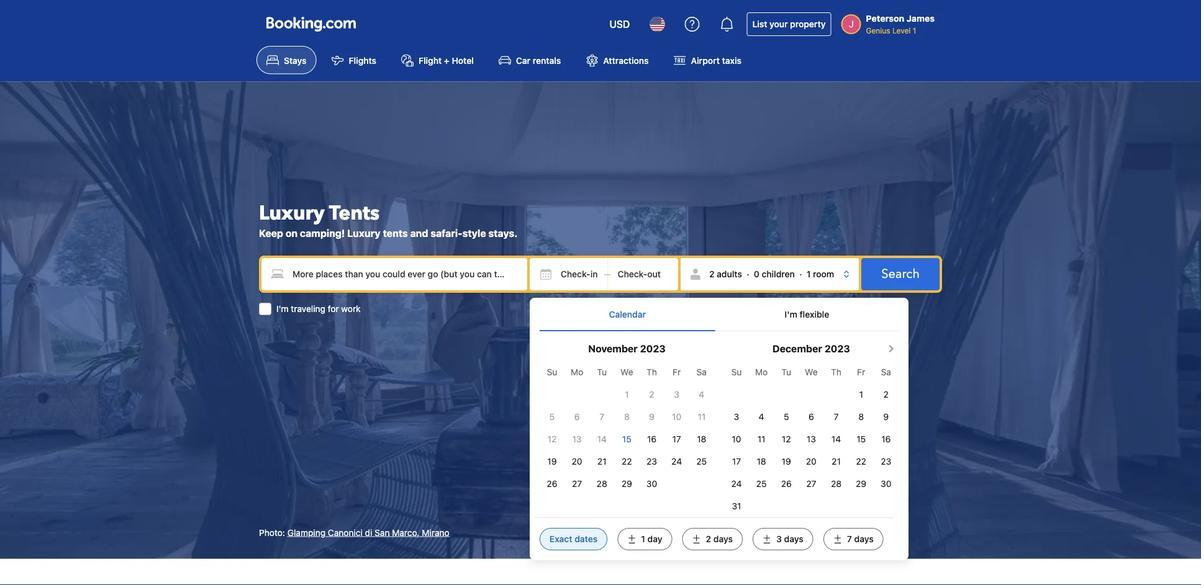 Task type: vqa. For each thing, say whether or not it's contained in the screenshot.
LIST YOUR PROPERTY
yes



Task type: describe. For each thing, give the bounding box(es) containing it.
1 horizontal spatial luxury
[[347, 228, 381, 239]]

2 November 2023 checkbox
[[649, 390, 655, 400]]

th for december 2023
[[831, 368, 842, 378]]

check- for out
[[618, 269, 648, 279]]

14 for 14 "checkbox"
[[832, 435, 841, 445]]

november
[[588, 343, 638, 355]]

31 December 2023 checkbox
[[732, 502, 741, 512]]

11 for 11 december 2023 option
[[758, 435, 766, 445]]

fr for december 2023
[[857, 368, 866, 378]]

1 up 8 december 2023 checkbox
[[860, 390, 863, 400]]

dates
[[575, 535, 598, 545]]

days for 3 days
[[784, 535, 804, 545]]

0
[[754, 269, 760, 279]]

search
[[882, 266, 920, 283]]

marco,
[[392, 528, 420, 538]]

3 November 2023 checkbox
[[674, 390, 680, 400]]

i'm traveling for work
[[276, 304, 361, 314]]

30 for 30 checkbox
[[881, 479, 892, 490]]

18 for 18 december 2023 option
[[757, 457, 766, 467]]

2 days
[[706, 535, 733, 545]]

hotel
[[452, 55, 474, 65]]

7 for 7 checkbox at the bottom of the page
[[600, 412, 605, 423]]

stays link
[[257, 46, 317, 74]]

usd
[[610, 18, 630, 30]]

27 December 2023 checkbox
[[807, 479, 817, 490]]

3 for '3' checkbox
[[734, 412, 739, 423]]

26 for 26 december 2023 checkbox
[[781, 479, 792, 490]]

31
[[732, 502, 741, 512]]

fr for november 2023
[[673, 368, 681, 378]]

22 December 2023 checkbox
[[856, 457, 867, 467]]

8 for 8 checkbox
[[624, 412, 630, 423]]

days for 7 days
[[855, 535, 874, 545]]

search button
[[862, 258, 940, 291]]

22 for 22 december 2023 option
[[856, 457, 867, 467]]

december 2023 element for december
[[724, 362, 899, 518]]

Type your destination search field
[[262, 258, 527, 291]]

airport taxis link
[[664, 46, 752, 74]]

5 for 5 december 2023 checkbox
[[784, 412, 789, 423]]

flight + hotel link
[[391, 46, 484, 74]]

10 for 10 november 2023 checkbox
[[672, 412, 682, 423]]

+ inside search box
[[640, 260, 646, 270]]

we for december
[[805, 368, 818, 378]]

children
[[762, 269, 795, 279]]

0 horizontal spatial luxury
[[259, 200, 325, 227]]

15 December 2023 checkbox
[[857, 435, 866, 445]]

2 adults · 0 children · 1 room
[[709, 269, 834, 279]]

svg image for check-in
[[540, 268, 552, 281]]

4 December 2023 checkbox
[[759, 412, 764, 423]]

taxis
[[722, 55, 742, 65]]

27 November 2023 checkbox
[[572, 479, 582, 490]]

flight
[[419, 55, 442, 65]]

tents
[[383, 228, 408, 239]]

1 up 8 checkbox
[[625, 390, 629, 400]]

car rentals link
[[489, 46, 571, 74]]

th for november 2023
[[647, 368, 657, 378]]

airport taxis
[[691, 55, 742, 65]]

22 November 2023 checkbox
[[622, 457, 632, 467]]

keep
[[259, 228, 283, 239]]

30 December 2023 checkbox
[[881, 479, 892, 490]]

20 for "20 november 2023" checkbox
[[572, 457, 582, 467]]

2 horizontal spatial 7
[[847, 535, 852, 545]]

1 left room
[[807, 269, 811, 279]]

14 November 2023 checkbox
[[597, 435, 607, 445]]

safari-
[[431, 228, 463, 239]]

1 inside peterson james genius level 1
[[913, 26, 917, 35]]

26 for 26 november 2023 option
[[547, 479, 558, 490]]

28 for '28 december 2023' option
[[831, 479, 842, 490]]

we for november
[[621, 368, 633, 378]]

work
[[341, 304, 361, 314]]

i'm for i'm traveling for work
[[276, 304, 289, 314]]

i'm flexible button
[[716, 298, 899, 331]]

8 December 2023 checkbox
[[859, 412, 864, 423]]

di
[[365, 528, 372, 538]]

1 November 2023 checkbox
[[625, 390, 629, 400]]

out
[[648, 269, 661, 279]]

2 horizontal spatial 3
[[777, 535, 782, 545]]

1 19 from the left
[[548, 457, 557, 467]]

attractions link
[[576, 46, 659, 74]]

check-in
[[561, 269, 598, 279]]

rentals
[[533, 55, 561, 65]]

flights link
[[322, 46, 386, 74]]

mirano
[[422, 528, 450, 538]]

25 December 2023 checkbox
[[757, 479, 767, 490]]

san
[[375, 528, 390, 538]]

9 for the 9 november 2023 checkbox
[[649, 412, 655, 423]]

5 for 5 november 2023 checkbox on the left bottom
[[550, 412, 555, 423]]

23 November 2023 checkbox
[[647, 457, 657, 467]]

photo: glamping canonici di san marco, mirano
[[259, 528, 450, 538]]

flexible
[[800, 310, 830, 320]]

2 · from the left
[[800, 269, 802, 279]]

0 vertical spatial +
[[444, 55, 450, 65]]

car
[[516, 55, 531, 65]]

stays
[[284, 55, 307, 65]]

19 December 2023 checkbox
[[782, 457, 791, 467]]

16 December 2023 checkbox
[[882, 435, 891, 445]]

luxury tents keep on camping! luxury tents and safari-style stays.
[[259, 200, 518, 239]]

tab list inside search box
[[540, 298, 899, 332]]

tents
[[329, 200, 380, 227]]

26 November 2023 checkbox
[[547, 479, 558, 490]]

17 December 2023 checkbox
[[732, 457, 741, 467]]

21 for 21 november 2023 'checkbox'
[[598, 457, 607, 467]]

24 for the 24 option
[[672, 457, 682, 467]]

car rentals
[[516, 55, 561, 65]]

20 December 2023 checkbox
[[806, 457, 817, 467]]

21 December 2023 checkbox
[[832, 457, 841, 467]]

8 for 8 december 2023 checkbox
[[859, 412, 864, 423]]

4 for 4 "option"
[[759, 412, 764, 423]]

2 up the 9 november 2023 checkbox
[[649, 390, 655, 400]]

peterson
[[866, 13, 905, 24]]

12 November 2023 checkbox
[[548, 435, 557, 445]]

27 for 27 november 2023 option
[[572, 479, 582, 490]]

6 November 2023 checkbox
[[574, 412, 580, 423]]

1 December 2023 checkbox
[[860, 390, 863, 400]]

24 November 2023 checkbox
[[672, 457, 682, 467]]

style
[[463, 228, 486, 239]]

check-out
[[618, 269, 661, 279]]

december
[[773, 343, 823, 355]]

29 for 29 option
[[856, 479, 867, 490]]

17 for 17 december 2023 option
[[732, 457, 741, 467]]

level
[[893, 26, 911, 35]]

9 December 2023 checkbox
[[884, 412, 889, 423]]

calendar button
[[540, 298, 716, 331]]

in
[[591, 269, 598, 279]]

28 December 2023 checkbox
[[831, 479, 842, 490]]



Task type: locate. For each thing, give the bounding box(es) containing it.
9 up 16 checkbox
[[649, 412, 655, 423]]

15 up 22 checkbox
[[622, 435, 632, 445]]

2 23 from the left
[[881, 457, 892, 467]]

0 horizontal spatial december 2023 element
[[540, 362, 714, 496]]

26 December 2023 checkbox
[[781, 479, 792, 490]]

6 up 13 december 2023 checkbox
[[809, 412, 814, 423]]

1 days from the left
[[714, 535, 733, 545]]

2 13 from the left
[[807, 435, 816, 445]]

19 up 26 november 2023 option
[[548, 457, 557, 467]]

26
[[547, 479, 558, 490], [781, 479, 792, 490]]

7 up 14 "checkbox"
[[834, 412, 839, 423]]

2 27 from the left
[[807, 479, 817, 490]]

2 19 from the left
[[782, 457, 791, 467]]

1 horizontal spatial 29
[[856, 479, 867, 490]]

usd button
[[602, 9, 638, 39]]

and
[[410, 228, 428, 239]]

6
[[574, 412, 580, 423], [809, 412, 814, 423]]

0 horizontal spatial 24
[[672, 457, 682, 467]]

7 December 2023 checkbox
[[834, 412, 839, 423]]

2 right day
[[706, 535, 711, 545]]

24 down 17 option
[[672, 457, 682, 467]]

2 horizontal spatial days
[[855, 535, 874, 545]]

svg image left check-in
[[540, 268, 552, 281]]

list
[[753, 19, 768, 29]]

1 22 from the left
[[622, 457, 632, 467]]

0 horizontal spatial 18
[[697, 435, 707, 445]]

2 30 from the left
[[881, 479, 892, 490]]

1 13 from the left
[[573, 435, 582, 445]]

13 for 13 checkbox
[[573, 435, 582, 445]]

list your property link
[[747, 12, 832, 36]]

25
[[697, 457, 707, 467], [757, 479, 767, 490]]

tab list
[[540, 298, 899, 332]]

fr up 1 december 2023 checkbox
[[857, 368, 866, 378]]

1 svg image from the left
[[540, 268, 552, 281]]

16 down 9 december 2023 option
[[882, 435, 891, 445]]

sa for november 2023
[[697, 368, 707, 378]]

9
[[649, 412, 655, 423], [884, 412, 889, 423]]

3 days
[[777, 535, 804, 545]]

9 November 2023 checkbox
[[649, 412, 655, 423]]

su up '3' checkbox
[[732, 368, 742, 378]]

day
[[648, 535, 663, 545]]

3
[[674, 390, 680, 400], [734, 412, 739, 423], [777, 535, 782, 545]]

21 down 14 november 2023 option
[[598, 457, 607, 467]]

0 horizontal spatial check-
[[561, 269, 591, 279]]

0 horizontal spatial 14
[[597, 435, 607, 445]]

30
[[647, 479, 657, 490], [881, 479, 892, 490]]

1 27 from the left
[[572, 479, 582, 490]]

13 November 2023 checkbox
[[573, 435, 582, 445]]

0 horizontal spatial 27
[[572, 479, 582, 490]]

12 for '12' option
[[782, 435, 791, 445]]

2 22 from the left
[[856, 457, 867, 467]]

0 horizontal spatial 25
[[697, 457, 707, 467]]

2 vertical spatial 3
[[777, 535, 782, 545]]

adults
[[717, 269, 742, 279]]

1 horizontal spatial ·
[[800, 269, 802, 279]]

16 for 16 december 2023 option
[[882, 435, 891, 445]]

2 8 from the left
[[859, 412, 864, 423]]

2 6 from the left
[[809, 412, 814, 423]]

4
[[699, 390, 705, 400], [759, 412, 764, 423]]

2 days from the left
[[784, 535, 804, 545]]

0 horizontal spatial +
[[444, 55, 450, 65]]

1 december 2023 element from the left
[[540, 362, 714, 496]]

19 up 26 december 2023 checkbox
[[782, 457, 791, 467]]

+ left hotel at the top
[[444, 55, 450, 65]]

1 14 from the left
[[597, 435, 607, 445]]

su for december 2023
[[732, 368, 742, 378]]

2 up 9 december 2023 option
[[884, 390, 889, 400]]

28 down 21 checkbox
[[831, 479, 842, 490]]

3 for 3 november 2023 option
[[674, 390, 680, 400]]

for
[[328, 304, 339, 314]]

room
[[813, 269, 834, 279]]

21 down 14 "checkbox"
[[832, 457, 841, 467]]

1 left day
[[641, 535, 645, 545]]

23 for 23 november 2023 option at bottom
[[647, 457, 657, 467]]

2 9 from the left
[[884, 412, 889, 423]]

svg image for check-out
[[618, 268, 630, 281]]

1 horizontal spatial +
[[640, 260, 646, 270]]

15 up 22 december 2023 option
[[857, 435, 866, 445]]

20 for 20 december 2023 'checkbox'
[[806, 457, 817, 467]]

1 th from the left
[[647, 368, 657, 378]]

19 November 2023 checkbox
[[548, 457, 557, 467]]

0 horizontal spatial 11
[[698, 412, 706, 423]]

days down 29 option
[[855, 535, 874, 545]]

24 December 2023 checkbox
[[732, 479, 742, 490]]

th up 2 november 2023 checkbox
[[647, 368, 657, 378]]

su
[[547, 368, 557, 378], [732, 368, 742, 378]]

27 for the 27 december 2023 option
[[807, 479, 817, 490]]

flight + hotel
[[419, 55, 474, 65]]

luxury
[[259, 200, 325, 227], [347, 228, 381, 239]]

i'm flexible
[[785, 310, 830, 320]]

we down "december 2023"
[[805, 368, 818, 378]]

13 down 6 option at the bottom of page
[[573, 435, 582, 445]]

3 up 10 november 2023 checkbox
[[674, 390, 680, 400]]

2
[[709, 269, 715, 279], [649, 390, 655, 400], [884, 390, 889, 400], [706, 535, 711, 545]]

18 December 2023 checkbox
[[757, 457, 766, 467]]

1 mo from the left
[[571, 368, 583, 378]]

0 horizontal spatial 17
[[673, 435, 681, 445]]

days for 2 days
[[714, 535, 733, 545]]

5 up 12 option
[[550, 412, 555, 423]]

0 horizontal spatial 9
[[649, 412, 655, 423]]

0 horizontal spatial 20
[[572, 457, 582, 467]]

12 down 5 november 2023 checkbox on the left bottom
[[548, 435, 557, 445]]

16 for 16 checkbox
[[647, 435, 657, 445]]

mo for december
[[755, 368, 768, 378]]

your
[[770, 19, 788, 29]]

1 su from the left
[[547, 368, 557, 378]]

1 horizontal spatial 18
[[757, 457, 766, 467]]

0 horizontal spatial 23
[[647, 457, 657, 467]]

1 horizontal spatial 26
[[781, 479, 792, 490]]

booking.com online hotel reservations image
[[267, 17, 356, 32]]

7 November 2023 checkbox
[[600, 412, 605, 423]]

flights
[[349, 55, 377, 65]]

1 20 from the left
[[572, 457, 582, 467]]

0 horizontal spatial th
[[647, 368, 657, 378]]

1 horizontal spatial we
[[805, 368, 818, 378]]

0 horizontal spatial days
[[714, 535, 733, 545]]

12
[[548, 435, 557, 445], [782, 435, 791, 445]]

airport
[[691, 55, 720, 65]]

tu down december
[[782, 368, 792, 378]]

14 up 21 november 2023 'checkbox'
[[597, 435, 607, 445]]

december 2023
[[773, 343, 850, 355]]

0 horizontal spatial mo
[[571, 368, 583, 378]]

1 9 from the left
[[649, 412, 655, 423]]

1 6 from the left
[[574, 412, 580, 423]]

2 th from the left
[[831, 368, 842, 378]]

8
[[624, 412, 630, 423], [859, 412, 864, 423]]

5 December 2023 checkbox
[[784, 412, 789, 423]]

20 up 27 november 2023 option
[[572, 457, 582, 467]]

4 up 11 november 2023 option
[[699, 390, 705, 400]]

svg image right in on the left of page
[[618, 268, 630, 281]]

i'm for i'm flexible
[[785, 310, 798, 320]]

7 days
[[847, 535, 874, 545]]

1 tu from the left
[[597, 368, 607, 378]]

2023 right december
[[825, 343, 850, 355]]

1 horizontal spatial 10
[[732, 435, 741, 445]]

23 up 30 november 2023 checkbox
[[647, 457, 657, 467]]

su up 5 november 2023 checkbox on the left bottom
[[547, 368, 557, 378]]

22 for 22 checkbox
[[622, 457, 632, 467]]

i'm inside button
[[785, 310, 798, 320]]

12 December 2023 checkbox
[[782, 435, 791, 445]]

8 down 1 checkbox
[[624, 412, 630, 423]]

1 8 from the left
[[624, 412, 630, 423]]

1 horizontal spatial 17
[[732, 457, 741, 467]]

fr
[[673, 368, 681, 378], [857, 368, 866, 378]]

0 horizontal spatial su
[[547, 368, 557, 378]]

2 14 from the left
[[832, 435, 841, 445]]

2 29 from the left
[[856, 479, 867, 490]]

1 vertical spatial 11
[[758, 435, 766, 445]]

0 horizontal spatial 16
[[647, 435, 657, 445]]

2 2023 from the left
[[825, 343, 850, 355]]

24
[[672, 457, 682, 467], [732, 479, 742, 490]]

16 down the 9 november 2023 checkbox
[[647, 435, 657, 445]]

13 December 2023 checkbox
[[807, 435, 816, 445]]

12 down 5 december 2023 checkbox
[[782, 435, 791, 445]]

1 right level
[[913, 26, 917, 35]]

13 for 13 december 2023 checkbox
[[807, 435, 816, 445]]

None search field
[[259, 256, 942, 561]]

11 down 4 "option"
[[758, 435, 766, 445]]

+ left out
[[640, 260, 646, 270]]

2 mo from the left
[[755, 368, 768, 378]]

8 November 2023 checkbox
[[624, 412, 630, 423]]

0 vertical spatial 24
[[672, 457, 682, 467]]

stays.
[[489, 228, 518, 239]]

1 12 from the left
[[548, 435, 557, 445]]

20 November 2023 checkbox
[[572, 457, 582, 467]]

mo up 6 option at the bottom of page
[[571, 368, 583, 378]]

1 vertical spatial +
[[640, 260, 646, 270]]

16
[[647, 435, 657, 445], [882, 435, 891, 445]]

1 horizontal spatial fr
[[857, 368, 866, 378]]

11 up 18 november 2023 checkbox
[[698, 412, 706, 423]]

1 horizontal spatial 21
[[832, 457, 841, 467]]

10 up 17 december 2023 option
[[732, 435, 741, 445]]

1 30 from the left
[[647, 479, 657, 490]]

2 26 from the left
[[781, 479, 792, 490]]

15 for 15 november 2023 option
[[622, 435, 632, 445]]

0 horizontal spatial 12
[[548, 435, 557, 445]]

0 vertical spatial 10
[[672, 412, 682, 423]]

23 for the 23 checkbox
[[881, 457, 892, 467]]

29 down 22 december 2023 option
[[856, 479, 867, 490]]

1 vertical spatial 18
[[757, 457, 766, 467]]

11 November 2023 checkbox
[[698, 412, 706, 423]]

0 horizontal spatial ·
[[747, 269, 750, 279]]

1 29 from the left
[[622, 479, 632, 490]]

14 December 2023 checkbox
[[832, 435, 841, 445]]

2 December 2023 checkbox
[[884, 390, 889, 400]]

5 November 2023 checkbox
[[550, 412, 555, 423]]

1 fr from the left
[[673, 368, 681, 378]]

9 for 9 december 2023 option
[[884, 412, 889, 423]]

1 horizontal spatial 4
[[759, 412, 764, 423]]

14 for 14 november 2023 option
[[597, 435, 607, 445]]

th
[[647, 368, 657, 378], [831, 368, 842, 378]]

2 15 from the left
[[857, 435, 866, 445]]

exact dates
[[550, 535, 598, 545]]

1 sa from the left
[[697, 368, 707, 378]]

6 up 13 checkbox
[[574, 412, 580, 423]]

mo
[[571, 368, 583, 378], [755, 368, 768, 378]]

21
[[598, 457, 607, 467], [832, 457, 841, 467]]

1 vertical spatial 4
[[759, 412, 764, 423]]

1 horizontal spatial i'm
[[785, 310, 798, 320]]

17 up the 24 option
[[673, 435, 681, 445]]

1 21 from the left
[[598, 457, 607, 467]]

0 horizontal spatial 26
[[547, 479, 558, 490]]

18 November 2023 checkbox
[[697, 435, 707, 445]]

4 November 2023 checkbox
[[699, 390, 705, 400]]

5 up '12' option
[[784, 412, 789, 423]]

none search field containing search
[[259, 256, 942, 561]]

1 horizontal spatial 11
[[758, 435, 766, 445]]

1 horizontal spatial svg image
[[618, 268, 630, 281]]

i'm
[[276, 304, 289, 314], [785, 310, 798, 320]]

14 down "7 december 2023" checkbox
[[832, 435, 841, 445]]

1 vertical spatial 24
[[732, 479, 742, 490]]

2 21 from the left
[[832, 457, 841, 467]]

4 for "4 november 2023" checkbox
[[699, 390, 705, 400]]

we up 1 checkbox
[[621, 368, 633, 378]]

genius
[[866, 26, 891, 35]]

1 horizontal spatial 19
[[782, 457, 791, 467]]

29 November 2023 checkbox
[[622, 479, 632, 490]]

7 right 3 days
[[847, 535, 852, 545]]

11 December 2023 checkbox
[[758, 435, 766, 445]]

30 down the 23 checkbox
[[881, 479, 892, 490]]

0 horizontal spatial 29
[[622, 479, 632, 490]]

1 vertical spatial 3
[[734, 412, 739, 423]]

0 horizontal spatial 30
[[647, 479, 657, 490]]

20 up the 27 december 2023 option
[[806, 457, 817, 467]]

sa for december 2023
[[881, 368, 892, 378]]

10 November 2023 checkbox
[[672, 412, 682, 423]]

25 down 18 november 2023 checkbox
[[697, 457, 707, 467]]

2 fr from the left
[[857, 368, 866, 378]]

check-
[[561, 269, 591, 279], [618, 269, 648, 279]]

21 for 21 checkbox
[[832, 457, 841, 467]]

24 for 24 december 2023 checkbox
[[732, 479, 742, 490]]

28 November 2023 checkbox
[[597, 479, 607, 490]]

3 up 10 december 2023 "checkbox"
[[734, 412, 739, 423]]

1 vertical spatial 17
[[732, 457, 741, 467]]

17 for 17 option
[[673, 435, 681, 445]]

0 vertical spatial 3
[[674, 390, 680, 400]]

0 vertical spatial 18
[[697, 435, 707, 445]]

0 horizontal spatial 7
[[600, 412, 605, 423]]

11 for 11 november 2023 option
[[698, 412, 706, 423]]

1 horizontal spatial 25
[[757, 479, 767, 490]]

0 horizontal spatial svg image
[[540, 268, 552, 281]]

28 down 21 november 2023 'checkbox'
[[597, 479, 607, 490]]

2 we from the left
[[805, 368, 818, 378]]

2 28 from the left
[[831, 479, 842, 490]]

27 down "20 november 2023" checkbox
[[572, 479, 582, 490]]

tu for november 2023
[[597, 368, 607, 378]]

2 tu from the left
[[782, 368, 792, 378]]

29
[[622, 479, 632, 490], [856, 479, 867, 490]]

1 vertical spatial 25
[[757, 479, 767, 490]]

1 23 from the left
[[647, 457, 657, 467]]

su for november 2023
[[547, 368, 557, 378]]

1 horizontal spatial 27
[[807, 479, 817, 490]]

3 down 26 december 2023 checkbox
[[777, 535, 782, 545]]

1 horizontal spatial 23
[[881, 457, 892, 467]]

19
[[548, 457, 557, 467], [782, 457, 791, 467]]

1 horizontal spatial th
[[831, 368, 842, 378]]

22
[[622, 457, 632, 467], [856, 457, 867, 467]]

2023
[[640, 343, 666, 355], [825, 343, 850, 355]]

15
[[622, 435, 632, 445], [857, 435, 866, 445]]

0 horizontal spatial i'm
[[276, 304, 289, 314]]

·
[[747, 269, 750, 279], [800, 269, 802, 279]]

2023 for november 2023
[[640, 343, 666, 355]]

0 horizontal spatial 10
[[672, 412, 682, 423]]

17 up 24 december 2023 checkbox
[[732, 457, 741, 467]]

th down "december 2023"
[[831, 368, 842, 378]]

sa up "4 november 2023" checkbox
[[697, 368, 707, 378]]

1 horizontal spatial 22
[[856, 457, 867, 467]]

1 horizontal spatial 12
[[782, 435, 791, 445]]

tu down november
[[597, 368, 607, 378]]

1 horizontal spatial tu
[[782, 368, 792, 378]]

glamping canonici di san marco, mirano link
[[287, 528, 450, 538]]

16 November 2023 checkbox
[[647, 435, 657, 445]]

0 horizontal spatial 13
[[573, 435, 582, 445]]

17 November 2023 checkbox
[[673, 435, 681, 445]]

november 2023
[[588, 343, 666, 355]]

24 up 31
[[732, 479, 742, 490]]

0 horizontal spatial 15
[[622, 435, 632, 445]]

13 up 20 december 2023 'checkbox'
[[807, 435, 816, 445]]

13
[[573, 435, 582, 445], [807, 435, 816, 445]]

6 for 6 option at the bottom of page
[[574, 412, 580, 423]]

1 26 from the left
[[547, 479, 558, 490]]

1 horizontal spatial 14
[[832, 435, 841, 445]]

1 horizontal spatial 7
[[834, 412, 839, 423]]

0 horizontal spatial 21
[[598, 457, 607, 467]]

8 down 1 december 2023 checkbox
[[859, 412, 864, 423]]

1 horizontal spatial 15
[[857, 435, 866, 445]]

peterson james genius level 1
[[866, 13, 935, 35]]

tab list containing calendar
[[540, 298, 899, 332]]

0 horizontal spatial fr
[[673, 368, 681, 378]]

1 horizontal spatial 28
[[831, 479, 842, 490]]

25 November 2023 checkbox
[[697, 457, 707, 467]]

· left 0
[[747, 269, 750, 279]]

23 up 30 checkbox
[[881, 457, 892, 467]]

exact
[[550, 535, 573, 545]]

22 down 15 option
[[856, 457, 867, 467]]

2 12 from the left
[[782, 435, 791, 445]]

glamping
[[287, 528, 326, 538]]

10
[[672, 412, 682, 423], [732, 435, 741, 445]]

18 down 11 november 2023 option
[[697, 435, 707, 445]]

december 2023 element for november
[[540, 362, 714, 496]]

18 for 18 november 2023 checkbox
[[697, 435, 707, 445]]

1 16 from the left
[[647, 435, 657, 445]]

· right children
[[800, 269, 802, 279]]

photo:
[[259, 528, 285, 538]]

1 horizontal spatial mo
[[755, 368, 768, 378]]

0 horizontal spatial 19
[[548, 457, 557, 467]]

mo up 4 "option"
[[755, 368, 768, 378]]

23
[[647, 457, 657, 467], [881, 457, 892, 467]]

14
[[597, 435, 607, 445], [832, 435, 841, 445]]

3 December 2023 checkbox
[[734, 412, 739, 423]]

20
[[572, 457, 582, 467], [806, 457, 817, 467]]

tu for december 2023
[[782, 368, 792, 378]]

1 check- from the left
[[561, 269, 591, 279]]

5
[[550, 412, 555, 423], [784, 412, 789, 423]]

mo for november
[[571, 368, 583, 378]]

0 horizontal spatial tu
[[597, 368, 607, 378]]

canonici
[[328, 528, 363, 538]]

list your property
[[753, 19, 826, 29]]

sa up 2 checkbox
[[881, 368, 892, 378]]

0 horizontal spatial 6
[[574, 412, 580, 423]]

1 15 from the left
[[622, 435, 632, 445]]

10 for 10 december 2023 "checkbox"
[[732, 435, 741, 445]]

0 horizontal spatial 22
[[622, 457, 632, 467]]

luxury up on on the top of page
[[259, 200, 325, 227]]

28 for 28 'option'
[[597, 479, 607, 490]]

days down 31 option
[[714, 535, 733, 545]]

days down 26 december 2023 checkbox
[[784, 535, 804, 545]]

2 20 from the left
[[806, 457, 817, 467]]

15 for 15 option
[[857, 435, 866, 445]]

2 16 from the left
[[882, 435, 891, 445]]

sa
[[697, 368, 707, 378], [881, 368, 892, 378]]

2 5 from the left
[[784, 412, 789, 423]]

1 horizontal spatial 2023
[[825, 343, 850, 355]]

0 vertical spatial 11
[[698, 412, 706, 423]]

28
[[597, 479, 607, 490], [831, 479, 842, 490]]

i'm left flexible
[[785, 310, 798, 320]]

7
[[600, 412, 605, 423], [834, 412, 839, 423], [847, 535, 852, 545]]

7 up 14 november 2023 option
[[600, 412, 605, 423]]

18 down 11 december 2023 option
[[757, 457, 766, 467]]

traveling
[[291, 304, 326, 314]]

camping!
[[300, 228, 345, 239]]

7 for "7 december 2023" checkbox
[[834, 412, 839, 423]]

15 November 2023 checkbox
[[622, 435, 632, 445]]

21 November 2023 checkbox
[[598, 457, 607, 467]]

1 day
[[641, 535, 663, 545]]

30 for 30 november 2023 checkbox
[[647, 479, 657, 490]]

2 check- from the left
[[618, 269, 648, 279]]

luxury down tents
[[347, 228, 381, 239]]

on
[[286, 228, 298, 239]]

10 December 2023 checkbox
[[732, 435, 741, 445]]

1 horizontal spatial 3
[[734, 412, 739, 423]]

fr up 3 november 2023 option
[[673, 368, 681, 378]]

1 horizontal spatial sa
[[881, 368, 892, 378]]

2023 for december 2023
[[825, 343, 850, 355]]

check- for in
[[561, 269, 591, 279]]

10 up 17 option
[[672, 412, 682, 423]]

attractions
[[603, 55, 649, 65]]

22 down 15 november 2023 option
[[622, 457, 632, 467]]

days
[[714, 535, 733, 545], [784, 535, 804, 545], [855, 535, 874, 545]]

1 horizontal spatial days
[[784, 535, 804, 545]]

29 December 2023 checkbox
[[856, 479, 867, 490]]

25 down 18 december 2023 option
[[757, 479, 767, 490]]

december 2023 element
[[540, 362, 714, 496], [724, 362, 899, 518]]

1 · from the left
[[747, 269, 750, 279]]

2 left adults
[[709, 269, 715, 279]]

29 down 22 checkbox
[[622, 479, 632, 490]]

2023 right november
[[640, 343, 666, 355]]

1 horizontal spatial 9
[[884, 412, 889, 423]]

0 horizontal spatial we
[[621, 368, 633, 378]]

we
[[621, 368, 633, 378], [805, 368, 818, 378]]

1 horizontal spatial 30
[[881, 479, 892, 490]]

0 vertical spatial 17
[[673, 435, 681, 445]]

i'm left traveling
[[276, 304, 289, 314]]

calendar
[[609, 310, 646, 320]]

0 horizontal spatial 5
[[550, 412, 555, 423]]

1 2023 from the left
[[640, 343, 666, 355]]

6 for 6 option
[[809, 412, 814, 423]]

svg image
[[540, 268, 552, 281], [618, 268, 630, 281]]

james
[[907, 13, 935, 24]]

0 vertical spatial 25
[[697, 457, 707, 467]]

0 horizontal spatial 4
[[699, 390, 705, 400]]

1 we from the left
[[621, 368, 633, 378]]

0 horizontal spatial 28
[[597, 479, 607, 490]]

1 horizontal spatial 8
[[859, 412, 864, 423]]

23 December 2023 checkbox
[[881, 457, 892, 467]]

3 days from the left
[[855, 535, 874, 545]]

0 horizontal spatial 3
[[674, 390, 680, 400]]

2 svg image from the left
[[618, 268, 630, 281]]

25 for 25 december 2023 "checkbox"
[[757, 479, 767, 490]]

+
[[444, 55, 450, 65], [640, 260, 646, 270]]

4 up 11 december 2023 option
[[759, 412, 764, 423]]

1 horizontal spatial 6
[[809, 412, 814, 423]]

1 5 from the left
[[550, 412, 555, 423]]

25 for the 25 november 2023 checkbox
[[697, 457, 707, 467]]

property
[[790, 19, 826, 29]]

12 for 12 option
[[548, 435, 557, 445]]

1 horizontal spatial december 2023 element
[[724, 362, 899, 518]]

29 for 29 "checkbox"
[[622, 479, 632, 490]]

9 up 16 december 2023 option
[[884, 412, 889, 423]]

0 vertical spatial luxury
[[259, 200, 325, 227]]

27 down 20 december 2023 'checkbox'
[[807, 479, 817, 490]]

2 sa from the left
[[881, 368, 892, 378]]

30 down 23 november 2023 option at bottom
[[647, 479, 657, 490]]

30 November 2023 checkbox
[[647, 479, 657, 490]]

6 December 2023 checkbox
[[809, 412, 814, 423]]

2 december 2023 element from the left
[[724, 362, 899, 518]]

2 su from the left
[[732, 368, 742, 378]]

1 vertical spatial luxury
[[347, 228, 381, 239]]

1 28 from the left
[[597, 479, 607, 490]]



